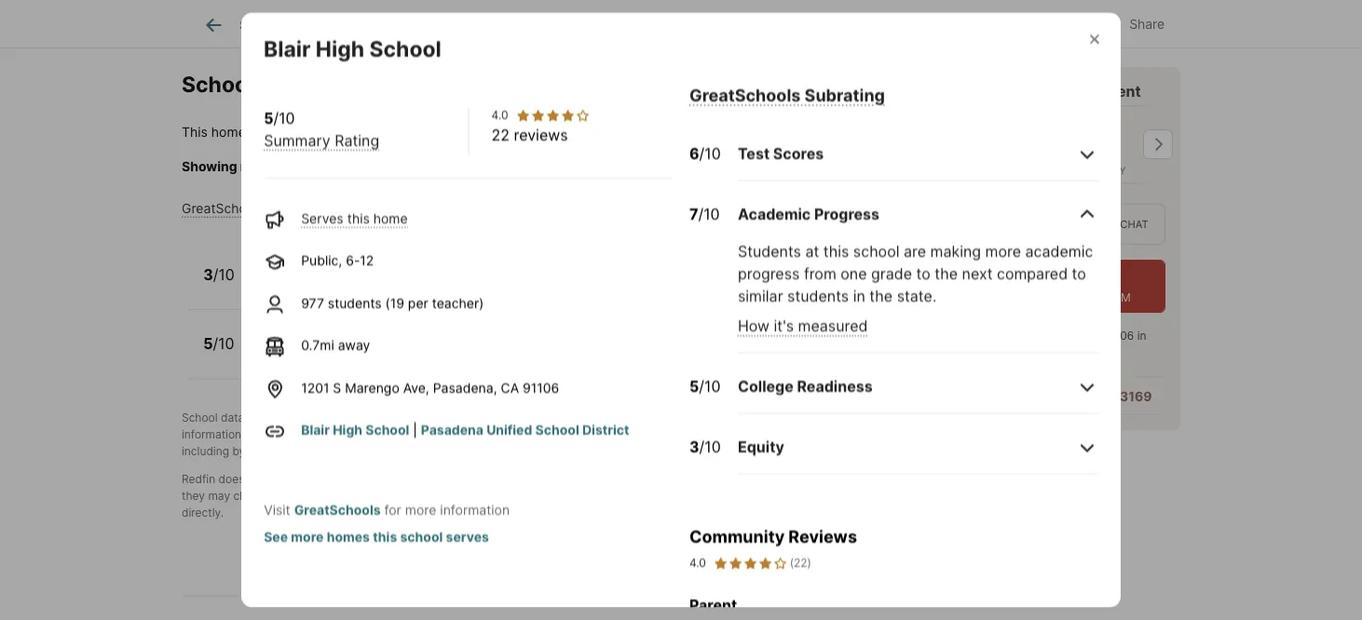 Task type: vqa. For each thing, say whether or not it's contained in the screenshot.
|
yes



Task type: describe. For each thing, give the bounding box(es) containing it.
verify
[[502, 490, 531, 503]]

0.7mi away
[[301, 337, 370, 353]]

school inside school service boundaries are intended to be used as a reference only; they may change and are not
[[474, 473, 510, 486]]

684-
[[1088, 389, 1120, 405]]

0 horizontal spatial schools
[[392, 445, 432, 458]]

students at this school are making more academic progress from one grade to the next compared to similar students in the state.
[[738, 242, 1094, 305]]

community reviews
[[690, 527, 858, 547]]

the right within
[[304, 125, 324, 141]]

school service boundaries are intended to be used as a reference only; they may change and are not
[[182, 473, 850, 503]]

1 vertical spatial 4.0
[[690, 556, 706, 570]]

next
[[939, 291, 964, 305]]

/10 down serving
[[699, 205, 720, 223]]

tour
[[1056, 271, 1086, 289]]

reviews
[[514, 125, 568, 143]]

nonprofit
[[412, 411, 460, 425]]

as inside ', a nonprofit organization. redfin recommends buyers and renters use greatschools information and ratings as a'
[[307, 428, 319, 442]]

pasadena,
[[433, 380, 497, 396]]

1 vertical spatial rating 4.0 out of 5 element
[[714, 555, 788, 572]]

in the last 30 days
[[947, 330, 1147, 360]]

tour via video chat list box
[[904, 204, 1166, 245]]

academic
[[738, 205, 811, 223]]

from
[[804, 265, 837, 283]]

equity
[[738, 438, 785, 456]]

0 horizontal spatial 5 /10
[[203, 336, 235, 354]]

guaranteed to be accurate. to verify school enrollment eligibility, contact the school district directly.
[[182, 490, 822, 520]]

school inside blair high school public, 6-12 • serves this home • 0.7mi
[[329, 327, 379, 346]]

district inside guaranteed to be accurate. to verify school enrollment eligibility, contact the school district directly.
[[785, 490, 822, 503]]

serving
[[706, 159, 751, 175]]

compared
[[997, 265, 1068, 283]]

with
[[941, 82, 973, 100]]

is for within
[[250, 125, 259, 141]]

homes
[[327, 529, 370, 545]]

977
[[301, 295, 324, 311]]

the inside the first step, and conduct their own investigation to determine their desired schools or school districts, including by contacting and visiting the schools themselves.
[[371, 445, 389, 458]]

2 vertical spatial redfin
[[182, 473, 216, 486]]

last
[[968, 347, 986, 360]]

check
[[389, 159, 426, 175]]

first
[[332, 428, 353, 442]]

agent
[[1100, 82, 1142, 100]]

public, inside blair high school public, 6-12 • serves this home • 0.7mi
[[256, 348, 297, 364]]

22 reviews
[[492, 125, 568, 143]]

blair high school dialog
[[241, 12, 1121, 621]]

schools.
[[288, 159, 341, 175]]

desired
[[675, 428, 715, 442]]

0 horizontal spatial or
[[315, 473, 325, 486]]

home inside blair high school public, 6-12 • serves this home • 0.7mi
[[415, 348, 450, 364]]

endorse
[[268, 473, 311, 486]]

0 horizontal spatial students
[[328, 295, 382, 311]]

away
[[338, 337, 370, 353]]

0 vertical spatial pasadena
[[328, 125, 390, 141]]

/10 left test
[[700, 144, 721, 163]]

3 inside blair high school dialog
[[690, 438, 700, 456]]

at inside the students at this school are making more academic progress from one grade to the next compared to similar students in the state.
[[806, 242, 820, 260]]

0 vertical spatial not
[[248, 473, 265, 486]]

marengo
[[345, 380, 400, 396]]

eligibility,
[[631, 490, 681, 503]]

and up redfin does not endorse or guarantee this information.
[[308, 445, 328, 458]]

accurate.
[[433, 490, 483, 503]]

more inside the students at this school are making more academic progress from one grade to the next compared to similar students in the state.
[[986, 242, 1022, 260]]

to inside guaranteed to be accurate. to verify school enrollment eligibility, contact the school district directly.
[[403, 490, 413, 503]]

|
[[413, 422, 418, 438]]

school inside mckinley school public, k-8 • serves this home • 1.3mi
[[327, 258, 377, 276]]

(626)
[[1049, 389, 1085, 405]]

video
[[1086, 218, 1118, 231]]

/10 up renters
[[699, 377, 721, 396]]

is for provided
[[248, 411, 256, 425]]

5 /10 inside blair high school dialog
[[690, 377, 721, 396]]

they
[[182, 490, 205, 503]]

the down making
[[935, 265, 958, 283]]

investigation
[[507, 428, 574, 442]]

blair high school
[[264, 35, 442, 61]]

does
[[219, 473, 245, 486]]

school down reference at right bottom
[[748, 490, 782, 503]]

blair for blair high school
[[264, 35, 311, 61]]

to inside school service boundaries are intended to be used as a reference only; they may change and are not
[[687, 473, 697, 486]]

1.3mi
[[458, 279, 489, 294]]

0.7mi inside blair high school dialog
[[301, 337, 334, 353]]

how it's measured link
[[738, 317, 868, 335]]

blair high school element
[[264, 12, 464, 62]]

information inside ', a nonprofit organization. redfin recommends buyers and renters use greatschools information and ratings as a'
[[182, 428, 242, 442]]

8
[[313, 279, 321, 294]]

6
[[690, 144, 700, 163]]

1 horizontal spatial schools
[[655, 159, 702, 175]]

1201
[[301, 380, 329, 396]]

to left see
[[596, 159, 608, 175]]

see more homes this school serves
[[264, 529, 489, 545]]

0 horizontal spatial unified
[[393, 125, 439, 141]]

am
[[1114, 291, 1131, 305]]

see more homes this school serves link
[[264, 529, 489, 545]]

provided
[[259, 411, 306, 425]]

determine
[[591, 428, 645, 442]]

greatschools subrating
[[690, 84, 886, 105]]

this inside blair high school public, 6-12 • serves this home • 0.7mi
[[389, 348, 412, 364]]

including
[[182, 445, 229, 458]]

30
[[990, 347, 1004, 360]]

service
[[513, 473, 551, 486]]

school down for
[[400, 529, 443, 545]]

guarantee
[[329, 473, 382, 486]]

ca
[[501, 380, 519, 396]]

next
[[963, 265, 993, 283]]

0 horizontal spatial rating 4.0 out of 5 element
[[516, 108, 590, 122]]

schedule tour next available: tomorrow at 9:00 am
[[939, 271, 1131, 305]]

greatschools inside ', a nonprofit organization. redfin recommends buyers and renters use greatschools information and ratings as a'
[[768, 411, 839, 425]]

this home is within the pasadena unified school district .
[[182, 125, 540, 141]]

ratings
[[268, 428, 304, 442]]

change
[[233, 490, 273, 503]]

test
[[738, 144, 770, 163]]

blair high school link
[[301, 422, 410, 438]]

equity button
[[738, 421, 1099, 474]]

organization.
[[463, 411, 531, 425]]

mckinley school public, k-8 • serves this home • 1.3mi
[[256, 258, 489, 294]]

and inside school service boundaries are intended to be used as a reference only; they may change and are not
[[276, 490, 295, 503]]

/10 down renters
[[700, 438, 721, 456]]

blair for blair high school public, 6-12 • serves this home • 0.7mi
[[256, 327, 288, 346]]

and up 'contacting'
[[245, 428, 265, 442]]

serves inside blair high school dialog
[[301, 210, 344, 226]]

1 vertical spatial more
[[405, 502, 437, 518]]

2 tab from the left
[[405, 3, 545, 48]]

greatschools down showing on the left top
[[182, 201, 265, 217]]

4 tab from the left
[[693, 3, 786, 48]]

0 vertical spatial by
[[309, 411, 322, 425]]

home.
[[781, 159, 819, 175]]

and up desired
[[682, 411, 702, 425]]

/10 up data in the bottom of the page
[[213, 336, 235, 354]]

redfin inside ', a nonprofit organization. redfin recommends buyers and renters use greatschools information and ratings as a'
[[534, 411, 568, 425]]

0 vertical spatial 3 /10
[[203, 266, 235, 284]]

and down ,
[[385, 428, 405, 442]]

it's
[[774, 317, 794, 335]]

making
[[931, 242, 982, 260]]

schools
[[182, 72, 266, 98]]

0.7mi inside blair high school public, 6-12 • serves this home • 0.7mi
[[465, 348, 498, 364]]

0 vertical spatial pasadena unified school district link
[[328, 125, 536, 141]]

1 vertical spatial pasadena unified school district link
[[421, 422, 630, 438]]

this inside the students at this school are making more academic progress from one grade to the next compared to similar students in the state.
[[824, 242, 850, 260]]

available:
[[967, 291, 1016, 305]]

• up the pasadena,
[[454, 348, 461, 364]]

progress
[[738, 265, 800, 283]]

,
[[396, 411, 399, 425]]

greatschools subrating link
[[690, 84, 886, 105]]

the right "check"
[[430, 159, 450, 175]]

rating inside 5 /10 summary rating
[[335, 131, 380, 149]]

buyers
[[643, 411, 679, 425]]

greatschools summary rating
[[182, 201, 369, 217]]

• up the teacher)
[[447, 279, 454, 294]]

blair for blair high school | pasadena unified school district
[[301, 422, 330, 438]]

school down 22
[[453, 159, 494, 175]]

visiting
[[331, 445, 368, 458]]

12 inside blair high school dialog
[[360, 252, 374, 268]]

intended
[[637, 473, 683, 486]]

91106 inside blair high school dialog
[[523, 380, 560, 396]]

home inside mckinley school public, k-8 • serves this home • 1.3mi
[[408, 279, 443, 294]]

students
[[738, 242, 802, 260]]

0 vertical spatial 91106
[[1103, 330, 1135, 343]]

5 inside 5 sunday
[[1087, 125, 1109, 165]]

academic progress
[[738, 205, 880, 223]]

subrating
[[805, 84, 886, 105]]

5 /10 summary rating
[[264, 108, 380, 149]]

1 their from the left
[[455, 428, 479, 442]]

0 vertical spatial district
[[498, 159, 540, 175]]



Task type: locate. For each thing, give the bounding box(es) containing it.
7
[[690, 205, 699, 223]]

step,
[[356, 428, 382, 442]]

1 horizontal spatial 3 /10
[[690, 438, 721, 456]]

serves inside mckinley school public, k-8 • serves this home • 1.3mi
[[336, 279, 379, 294]]

information up including at the bottom left of the page
[[182, 428, 242, 442]]

1 vertical spatial public,
[[256, 279, 297, 294]]

1 vertical spatial or
[[315, 473, 325, 486]]

schools down |
[[392, 445, 432, 458]]

not up the change
[[248, 473, 265, 486]]

1 vertical spatial by
[[232, 445, 245, 458]]

this
[[755, 159, 778, 175], [347, 210, 370, 226], [824, 242, 850, 260], [382, 279, 405, 294], [389, 348, 412, 364], [385, 473, 405, 486], [373, 529, 397, 545]]

one
[[841, 265, 867, 283]]

are inside the students at this school are making more academic progress from one grade to the next compared to similar students in the state.
[[904, 242, 927, 260]]

2 vertical spatial schools
[[392, 445, 432, 458]]

2 horizontal spatial schools
[[718, 428, 758, 442]]

1 horizontal spatial information
[[440, 502, 510, 518]]

renters
[[705, 411, 743, 425]]

summary up schools.
[[264, 131, 331, 149]]

0 vertical spatial 4.0
[[492, 108, 508, 121]]

district inside blair high school dialog
[[583, 422, 630, 438]]

1 vertical spatial redfin
[[534, 411, 568, 425]]

1 horizontal spatial 3
[[690, 438, 700, 456]]

12 up 1201
[[314, 348, 328, 364]]

3 /10 down renters
[[690, 438, 721, 456]]

0 horizontal spatial their
[[455, 428, 479, 442]]

by down 1201
[[309, 411, 322, 425]]

1 vertical spatial 3
[[690, 438, 700, 456]]

0 vertical spatial as
[[307, 428, 319, 442]]

tour inside list box
[[1035, 218, 1064, 231]]

1 vertical spatial 91106
[[523, 380, 560, 396]]

blair left first
[[301, 422, 330, 438]]

students down mckinley school public, k-8 • serves this home • 1.3mi
[[328, 295, 382, 311]]

0 vertical spatial rating 4.0 out of 5 element
[[516, 108, 590, 122]]

search link
[[203, 14, 285, 36]]

0 vertical spatial be
[[700, 473, 714, 486]]

tour for tour via video chat
[[1035, 218, 1064, 231]]

not down redfin does not endorse or guarantee this information.
[[319, 490, 336, 503]]

contact
[[684, 490, 724, 503]]

0 horizontal spatial 3 /10
[[203, 266, 235, 284]]

0 vertical spatial redfin
[[989, 82, 1036, 100]]

0 vertical spatial at
[[806, 242, 820, 260]]

school
[[370, 35, 442, 61], [442, 125, 486, 141], [327, 258, 377, 276], [329, 327, 379, 346], [182, 411, 218, 425], [366, 422, 410, 438], [536, 422, 580, 438], [474, 473, 510, 486]]

0 vertical spatial 6-
[[346, 252, 360, 268]]

as right "used"
[[746, 473, 758, 486]]

only;
[[824, 473, 850, 486]]

at inside schedule tour next available: tomorrow at 9:00 am
[[1074, 291, 1084, 305]]

serves up "public, 6-12" at the left of the page
[[301, 210, 344, 226]]

0 horizontal spatial 3
[[203, 266, 213, 284]]

at left 9:00
[[1074, 291, 1084, 305]]

and down endorse
[[276, 490, 295, 503]]

is right data in the bottom of the page
[[248, 411, 256, 425]]

are down endorse
[[299, 490, 315, 503]]

search tab list
[[182, 0, 801, 48]]

1201 s marengo ave, pasadena, ca 91106
[[301, 380, 560, 396]]

greatschools link
[[294, 502, 381, 518]]

this inside mckinley school public, k-8 • serves this home • 1.3mi
[[382, 279, 405, 294]]

91106 down am on the top
[[1103, 330, 1135, 343]]

0 horizontal spatial be
[[417, 490, 430, 503]]

blair inside blair high school public, 6-12 • serves this home • 0.7mi
[[256, 327, 288, 346]]

1 horizontal spatial rating 4.0 out of 5 element
[[714, 555, 788, 572]]

in inside the students at this school are making more academic progress from one grade to the next compared to similar students in the state.
[[854, 287, 866, 305]]

977 students (19 per teacher)
[[301, 295, 484, 311]]

first step, and conduct their own investigation to determine their desired schools or school districts, including by contacting and visiting the schools themselves.
[[182, 428, 859, 458]]

home right this
[[211, 125, 246, 141]]

1 horizontal spatial 5 /10
[[690, 377, 721, 396]]

see
[[264, 529, 288, 545]]

district up 'boundaries'
[[583, 422, 630, 438]]

1 vertical spatial unified
[[487, 422, 533, 438]]

the
[[304, 125, 324, 141], [430, 159, 450, 175], [935, 265, 958, 283], [870, 287, 893, 305], [947, 347, 964, 360], [371, 445, 389, 458], [727, 490, 744, 503]]

tomorrow
[[1019, 291, 1071, 305]]

district up 'showing nearby schools. please check the school district website to see all schools serving this home.'
[[489, 125, 536, 141]]

home down "check"
[[374, 210, 408, 226]]

data
[[221, 411, 245, 425]]

5
[[264, 108, 274, 127], [1087, 125, 1109, 165], [203, 336, 213, 354], [690, 377, 699, 396]]

.
[[536, 125, 540, 141]]

1 horizontal spatial unified
[[487, 422, 533, 438]]

as
[[307, 428, 319, 442], [746, 473, 758, 486]]

1 horizontal spatial 12
[[360, 252, 374, 268]]

visit greatschools for more information
[[264, 502, 510, 518]]

school inside the students at this school are making more academic progress from one grade to the next compared to similar students in the state.
[[854, 242, 900, 260]]

1 vertical spatial blair
[[256, 327, 288, 346]]

to right for
[[403, 490, 413, 503]]

1 vertical spatial 5 /10
[[690, 377, 721, 396]]

0 vertical spatial 3
[[203, 266, 213, 284]]

/10 inside 5 /10 summary rating
[[274, 108, 295, 127]]

this left 'home.'
[[755, 159, 778, 175]]

summary inside 5 /10 summary rating
[[264, 131, 331, 149]]

0 vertical spatial high
[[316, 35, 365, 61]]

0 vertical spatial or
[[762, 428, 772, 442]]

as right ratings
[[307, 428, 319, 442]]

not inside school service boundaries are intended to be used as a reference only; they may change and are not
[[319, 490, 336, 503]]

0 vertical spatial information
[[182, 428, 242, 442]]

students inside the students at this school are making more academic progress from one grade to the next compared to similar students in the state.
[[788, 287, 849, 305]]

redfin up the investigation
[[534, 411, 568, 425]]

/10 left mckinley on the left of the page
[[213, 266, 235, 284]]

recommends
[[571, 411, 640, 425]]

be down information.
[[417, 490, 430, 503]]

premier
[[1039, 82, 1096, 100]]

1 vertical spatial rating
[[330, 201, 369, 217]]

measured
[[798, 317, 868, 335]]

None button
[[916, 104, 991, 185], [998, 105, 1073, 184], [1080, 105, 1155, 184], [916, 104, 991, 185], [998, 105, 1073, 184], [1080, 105, 1155, 184]]

9:00
[[1087, 291, 1111, 305]]

a right with
[[976, 82, 985, 100]]

•
[[325, 279, 332, 294], [447, 279, 454, 294], [332, 348, 339, 364], [454, 348, 461, 364]]

public,
[[301, 252, 342, 268], [256, 279, 297, 294], [256, 348, 297, 364]]

blair high school | pasadena unified school district
[[301, 422, 630, 438]]

visit
[[264, 502, 291, 518]]

2 their from the left
[[648, 428, 672, 442]]

their down buyers
[[648, 428, 672, 442]]

1 vertical spatial are
[[617, 473, 634, 486]]

1 vertical spatial 12
[[314, 348, 328, 364]]

as inside school service boundaries are intended to be used as a reference only; they may change and are not
[[746, 473, 758, 486]]

5 /10 up renters
[[690, 377, 721, 396]]

public, inside blair high school dialog
[[301, 252, 342, 268]]

home up per at left
[[408, 279, 443, 294]]

high for blair high school | pasadena unified school district
[[333, 422, 363, 438]]

1 vertical spatial is
[[248, 411, 256, 425]]

6- inside blair high school public, 6-12 • serves this home • 0.7mi
[[300, 348, 314, 364]]

1 horizontal spatial 91106
[[1103, 330, 1135, 343]]

contacting
[[249, 445, 305, 458]]

1 vertical spatial 6-
[[300, 348, 314, 364]]

0 horizontal spatial tour
[[904, 82, 938, 100]]

blair left 0.7mi away
[[256, 327, 288, 346]]

1 horizontal spatial 0.7mi
[[465, 348, 498, 364]]

conduct
[[408, 428, 452, 442]]

1 horizontal spatial 4.0
[[690, 556, 706, 570]]

rating down please
[[330, 201, 369, 217]]

2 vertical spatial high
[[333, 422, 363, 438]]

information up the serves
[[440, 502, 510, 518]]

or inside the first step, and conduct their own investigation to determine their desired schools or school districts, including by contacting and visiting the schools themselves.
[[762, 428, 772, 442]]

school up the "grade"
[[854, 242, 900, 260]]

own
[[482, 428, 504, 442]]

is
[[250, 125, 259, 141], [248, 411, 256, 425]]

unified inside blair high school dialog
[[487, 422, 533, 438]]

4.0 up parent
[[690, 556, 706, 570]]

school down service
[[535, 490, 569, 503]]

directly.
[[182, 506, 224, 520]]

this up for
[[385, 473, 405, 486]]

high up visiting
[[333, 422, 363, 438]]

their up themselves.
[[455, 428, 479, 442]]

1 vertical spatial district
[[583, 422, 630, 438]]

1 vertical spatial tour
[[1035, 218, 1064, 231]]

scores
[[774, 144, 824, 163]]

district
[[498, 159, 540, 175], [785, 490, 822, 503]]

high inside blair high school public, 6-12 • serves this home • 0.7mi
[[292, 327, 326, 346]]

0 vertical spatial are
[[904, 242, 927, 260]]

0 horizontal spatial district
[[489, 125, 536, 141]]

0 horizontal spatial 0.7mi
[[301, 337, 334, 353]]

this up 977 students (19 per teacher)
[[382, 279, 405, 294]]

summary rating link
[[264, 131, 380, 149]]

district down 22 reviews
[[498, 159, 540, 175]]

3 /10
[[203, 266, 235, 284], [690, 438, 721, 456]]

boundaries
[[555, 473, 614, 486]]

be up the contact
[[700, 473, 714, 486]]

be inside school service boundaries are intended to be used as a reference only; they may change and are not
[[700, 473, 714, 486]]

search
[[240, 17, 285, 33]]

be inside guaranteed to be accurate. to verify school enrollment eligibility, contact the school district directly.
[[417, 490, 430, 503]]

home inside blair high school dialog
[[374, 210, 408, 226]]

/10
[[274, 108, 295, 127], [700, 144, 721, 163], [699, 205, 720, 223], [213, 266, 235, 284], [213, 336, 235, 354], [699, 377, 721, 396], [700, 438, 721, 456]]

to up the contact
[[687, 473, 697, 486]]

1 horizontal spatial district
[[583, 422, 630, 438]]

to
[[596, 159, 608, 175], [917, 265, 931, 283], [1073, 265, 1087, 283], [577, 428, 588, 442], [687, 473, 697, 486], [403, 490, 413, 503]]

next image
[[1144, 130, 1174, 160]]

0 vertical spatial public,
[[301, 252, 342, 268]]

blair inside blair high school element
[[264, 35, 311, 61]]

1 horizontal spatial pasadena
[[421, 422, 484, 438]]

0 vertical spatial serves
[[301, 210, 344, 226]]

2 vertical spatial more
[[291, 529, 324, 545]]

0 vertical spatial 12
[[360, 252, 374, 268]]

1 horizontal spatial redfin
[[534, 411, 568, 425]]

12 down serves this home
[[360, 252, 374, 268]]

not
[[248, 473, 265, 486], [319, 490, 336, 503]]

blair
[[264, 35, 311, 61], [256, 327, 288, 346], [301, 422, 330, 438]]

rating 4.0 out of 5 element
[[516, 108, 590, 122], [714, 555, 788, 572]]

and
[[682, 411, 702, 425], [245, 428, 265, 442], [385, 428, 405, 442], [308, 445, 328, 458], [276, 490, 295, 503]]

students
[[788, 287, 849, 305], [328, 295, 382, 311]]

redfin up they
[[182, 473, 216, 486]]

1 vertical spatial as
[[746, 473, 758, 486]]

greatschools up homes at the bottom left of the page
[[294, 502, 381, 518]]

/10 up summary rating link
[[274, 108, 295, 127]]

a
[[976, 82, 985, 100], [402, 411, 409, 425], [323, 428, 329, 442], [761, 473, 768, 486]]

0.7mi left the away
[[301, 337, 334, 353]]

test scores button
[[738, 128, 1099, 181]]

blair down search
[[264, 35, 311, 61]]

1 horizontal spatial more
[[405, 502, 437, 518]]

pasadena inside blair high school dialog
[[421, 422, 484, 438]]

in inside in the last 30 days
[[1138, 330, 1147, 343]]

blair high school public, 6-12 • serves this home • 0.7mi
[[256, 327, 498, 364]]

information inside blair high school dialog
[[440, 502, 510, 518]]

greatschools up step,
[[325, 411, 396, 425]]

• up s
[[332, 348, 339, 364]]

3 /10 inside blair high school dialog
[[690, 438, 721, 456]]

this down visit greatschools for more information
[[373, 529, 397, 545]]

by up does
[[232, 445, 245, 458]]

tab
[[305, 3, 405, 48], [405, 3, 545, 48], [545, 3, 693, 48], [693, 3, 786, 48]]

1 vertical spatial high
[[292, 327, 326, 346]]

0 vertical spatial is
[[250, 125, 259, 141]]

4.0 up 22
[[492, 108, 508, 121]]

students down "from"
[[788, 287, 849, 305]]

a inside school service boundaries are intended to be used as a reference only; they may change and are not
[[761, 473, 768, 486]]

chat
[[1121, 218, 1149, 231]]

showing
[[182, 159, 237, 175]]

0 horizontal spatial are
[[299, 490, 315, 503]]

at
[[806, 242, 820, 260], [1074, 291, 1084, 305]]

2 horizontal spatial redfin
[[989, 82, 1036, 100]]

used
[[717, 473, 743, 486]]

to down academic
[[1073, 265, 1087, 283]]

reviews
[[789, 527, 858, 547]]

1 vertical spatial be
[[417, 490, 430, 503]]

0 vertical spatial tour
[[904, 82, 938, 100]]

more
[[986, 242, 1022, 260], [405, 502, 437, 518], [291, 529, 324, 545]]

serves
[[301, 210, 344, 226], [336, 279, 379, 294], [343, 348, 386, 364]]

• right 8
[[325, 279, 332, 294]]

pasadena unified school district link
[[328, 125, 536, 141], [421, 422, 630, 438]]

3 tab from the left
[[545, 3, 693, 48]]

greatschools down the college readiness at the bottom right of page
[[768, 411, 839, 425]]

1 vertical spatial in
[[1138, 330, 1147, 343]]

the left last
[[947, 347, 964, 360]]

0 horizontal spatial 4.0
[[492, 108, 508, 121]]

0 vertical spatial summary
[[264, 131, 331, 149]]

5 inside 5 /10 summary rating
[[264, 108, 274, 127]]

the inside guaranteed to be accurate. to verify school enrollment eligibility, contact the school district directly.
[[727, 490, 744, 503]]

2 horizontal spatial are
[[904, 242, 927, 260]]

1 vertical spatial serves
[[336, 279, 379, 294]]

a left first
[[323, 428, 329, 442]]

share
[[1130, 16, 1165, 32]]

high for blair high school public, 6-12 • serves this home • 0.7mi
[[292, 327, 326, 346]]

serves this home
[[301, 210, 408, 226]]

1 horizontal spatial or
[[762, 428, 772, 442]]

pasadena up please
[[328, 125, 390, 141]]

are up enrollment
[[617, 473, 634, 486]]

summary
[[264, 131, 331, 149], [268, 201, 327, 217]]

serves up 'marengo'
[[343, 348, 386, 364]]

2 vertical spatial blair
[[301, 422, 330, 438]]

redfin
[[989, 82, 1036, 100], [534, 411, 568, 425], [182, 473, 216, 486]]

2 vertical spatial are
[[299, 490, 315, 503]]

readiness
[[797, 377, 873, 396]]

1 vertical spatial schools
[[718, 428, 758, 442]]

share button
[[1088, 4, 1181, 42]]

or right endorse
[[315, 473, 325, 486]]

6- down serves this home
[[346, 252, 360, 268]]

use
[[746, 411, 765, 425]]

reference
[[771, 473, 821, 486]]

by inside the first step, and conduct their own investigation to determine their desired schools or school districts, including by contacting and visiting the schools themselves.
[[232, 445, 245, 458]]

high for blair high school
[[316, 35, 365, 61]]

1 horizontal spatial not
[[319, 490, 336, 503]]

serves inside blair high school public, 6-12 • serves this home • 0.7mi
[[343, 348, 386, 364]]

0 vertical spatial district
[[489, 125, 536, 141]]

0 horizontal spatial not
[[248, 473, 265, 486]]

at up "from"
[[806, 242, 820, 260]]

redfin does not endorse or guarantee this information.
[[182, 473, 471, 486]]

0 vertical spatial 5 /10
[[203, 336, 235, 354]]

school inside the first step, and conduct their own investigation to determine their desired schools or school districts, including by contacting and visiting the schools themselves.
[[776, 428, 810, 442]]

6- inside blair high school dialog
[[346, 252, 360, 268]]

the down the "grade"
[[870, 287, 893, 305]]

2 horizontal spatial more
[[986, 242, 1022, 260]]

schedule
[[985, 271, 1052, 289]]

5 /10 up data in the bottom of the page
[[203, 336, 235, 354]]

or down use
[[762, 428, 772, 442]]

public, up 8
[[301, 252, 342, 268]]

0 vertical spatial rating
[[335, 131, 380, 149]]

0 horizontal spatial pasadena
[[328, 125, 390, 141]]

public, inside mckinley school public, k-8 • serves this home • 1.3mi
[[256, 279, 297, 294]]

1 vertical spatial summary
[[268, 201, 327, 217]]

7 /10
[[690, 205, 720, 223]]

this up "public, 6-12" at the left of the page
[[347, 210, 370, 226]]

0 vertical spatial unified
[[393, 125, 439, 141]]

to inside the first step, and conduct their own investigation to determine their desired schools or school districts, including by contacting and visiting the schools themselves.
[[577, 428, 588, 442]]

serves down "public, 6-12" at the left of the page
[[336, 279, 379, 294]]

6-
[[346, 252, 360, 268], [300, 348, 314, 364]]

summary down schools.
[[268, 201, 327, 217]]

12 inside blair high school public, 6-12 • serves this home • 0.7mi
[[314, 348, 328, 364]]

schools down renters
[[718, 428, 758, 442]]

serves
[[446, 529, 489, 545]]

1 tab from the left
[[305, 3, 405, 48]]

3 /10 left mckinley on the left of the page
[[203, 266, 235, 284]]

0 horizontal spatial as
[[307, 428, 319, 442]]

serves this home link
[[301, 210, 408, 226]]

1 horizontal spatial tour
[[1035, 218, 1064, 231]]

sunday
[[1087, 165, 1127, 176]]

progress
[[815, 205, 880, 223]]

district down reference at right bottom
[[785, 490, 822, 503]]

pasadena up themselves.
[[421, 422, 484, 438]]

1 horizontal spatial as
[[746, 473, 758, 486]]

1 horizontal spatial are
[[617, 473, 634, 486]]

high down 977
[[292, 327, 326, 346]]

tour with a redfin premier agent
[[904, 82, 1142, 100]]

public, left 0.7mi away
[[256, 348, 297, 364]]

nearby
[[240, 159, 285, 175]]

6- up 1201
[[300, 348, 314, 364]]

0 horizontal spatial redfin
[[182, 473, 216, 486]]

greatschools up test
[[690, 84, 801, 105]]

a right ,
[[402, 411, 409, 425]]

showing nearby schools. please check the school district website to see all schools serving this home.
[[182, 159, 819, 175]]

the down "used"
[[727, 490, 744, 503]]

themselves.
[[436, 445, 499, 458]]

0 vertical spatial schools
[[655, 159, 702, 175]]

information.
[[408, 473, 471, 486]]

to up state.
[[917, 265, 931, 283]]

this up ave,
[[389, 348, 412, 364]]

0 vertical spatial in
[[854, 287, 866, 305]]

the inside in the last 30 days
[[947, 347, 964, 360]]

1 horizontal spatial be
[[700, 473, 714, 486]]

public, down mckinley on the left of the page
[[256, 279, 297, 294]]

tour for tour with a redfin premier agent
[[904, 82, 938, 100]]

0 vertical spatial more
[[986, 242, 1022, 260]]

option
[[904, 204, 1023, 245]]

more up "schedule"
[[986, 242, 1022, 260]]



